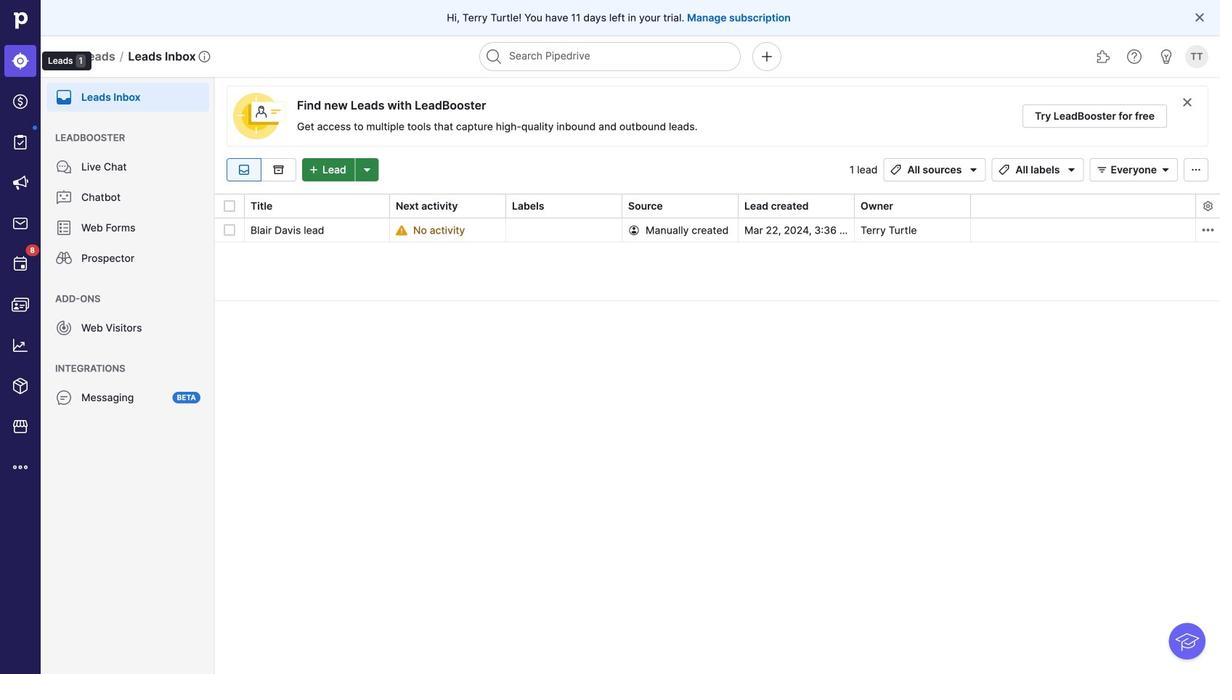 Task type: vqa. For each thing, say whether or not it's contained in the screenshot.
"color primary inverted" image
no



Task type: describe. For each thing, give the bounding box(es) containing it.
color undefined image right products icon
[[55, 389, 73, 407]]

products image
[[12, 378, 29, 395]]

more image
[[12, 459, 29, 477]]

1 horizontal spatial color secondary image
[[1200, 222, 1217, 239]]

inbox image
[[235, 164, 253, 176]]

color undefined image down sales inbox icon
[[12, 256, 29, 273]]

leads image
[[12, 52, 29, 70]]

home image
[[9, 9, 31, 31]]

archive image
[[270, 164, 287, 176]]

add lead options image
[[359, 164, 376, 176]]

info image
[[199, 51, 210, 62]]

campaigns image
[[12, 174, 29, 192]]

add lead element
[[302, 158, 379, 182]]

color undefined image right sales inbox icon
[[55, 219, 73, 237]]

quick help image
[[1126, 48, 1143, 65]]

insights image
[[12, 337, 29, 355]]

menu toggle image
[[55, 48, 73, 65]]

color warning image
[[396, 225, 408, 236]]

color primary image inside add lead element
[[305, 164, 323, 176]]



Task type: locate. For each thing, give the bounding box(es) containing it.
color primary image
[[887, 164, 905, 176], [965, 164, 982, 176], [1063, 164, 1081, 176], [224, 224, 235, 236]]

0 horizontal spatial color secondary image
[[1182, 97, 1194, 108]]

color undefined image right campaigns "icon"
[[55, 158, 73, 176]]

menu
[[0, 0, 92, 675], [41, 77, 215, 675]]

color undefined image
[[55, 89, 73, 106], [55, 158, 73, 176], [55, 219, 73, 237], [12, 256, 29, 273], [55, 389, 73, 407]]

color undefined image
[[12, 134, 29, 151], [55, 189, 73, 206], [55, 250, 73, 267], [55, 320, 73, 337]]

0 vertical spatial color secondary image
[[1182, 97, 1194, 108]]

color primary image
[[1194, 12, 1206, 23], [305, 164, 323, 176], [996, 164, 1013, 176], [1094, 164, 1111, 176], [1157, 164, 1175, 176], [1188, 164, 1205, 176], [224, 201, 235, 212], [628, 225, 640, 236]]

Search Pipedrive field
[[479, 42, 741, 71]]

quick add image
[[758, 48, 776, 65]]

knowledge center bot, also known as kc bot is an onboarding assistant that allows you to see the list of onboarding items in one place for quick and easy reference. this improves your in-app experience. image
[[1169, 624, 1206, 660]]

contacts image
[[12, 296, 29, 314]]

1 vertical spatial color secondary image
[[1200, 222, 1217, 239]]

menu item
[[0, 41, 41, 81], [41, 77, 215, 112]]

deals image
[[12, 93, 29, 110]]

sales assistant image
[[1158, 48, 1175, 65]]

grid
[[215, 193, 1220, 675]]

color secondary image
[[1182, 97, 1194, 108], [1200, 222, 1217, 239]]

sales inbox image
[[12, 215, 29, 232]]

marketplace image
[[12, 418, 29, 436]]

row
[[215, 219, 1220, 243]]

color undefined image down menu toggle icon
[[55, 89, 73, 106]]

color secondary image
[[1203, 201, 1214, 212]]



